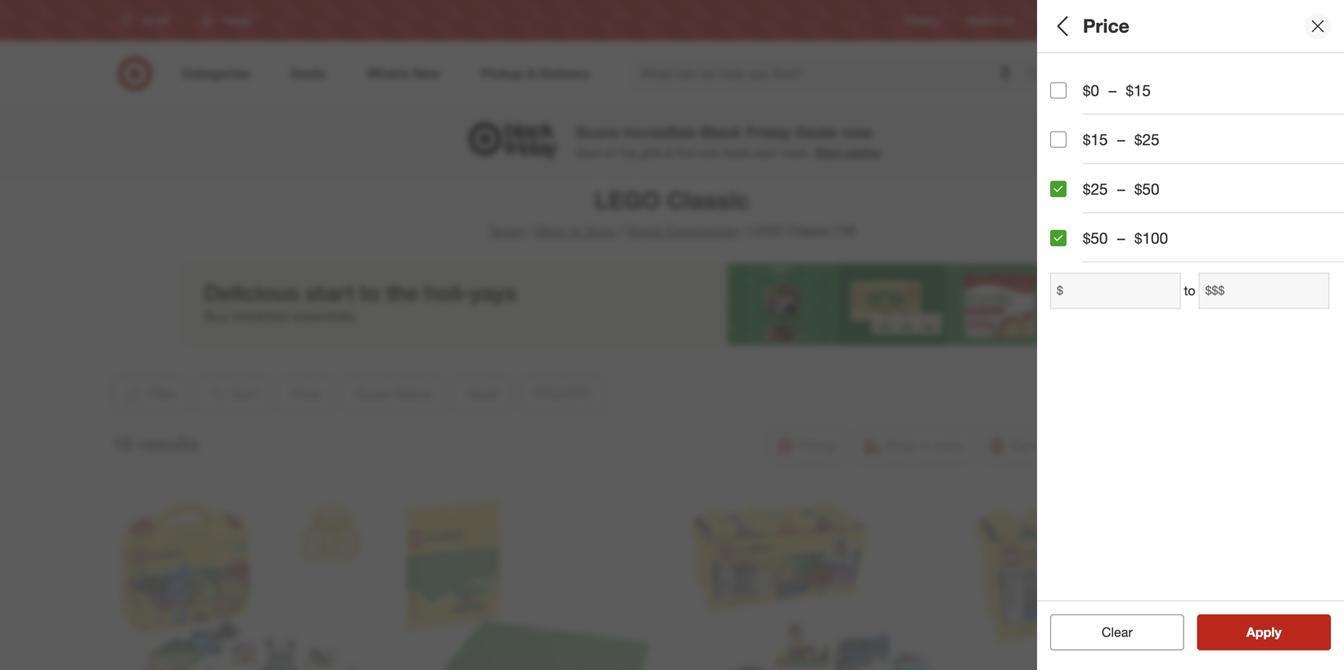 Task type: vqa. For each thing, say whether or not it's contained in the screenshot.
middle "Waterproof"
no



Task type: locate. For each thing, give the bounding box(es) containing it.
2 horizontal spatial $25
[[1135, 130, 1160, 149]]

ad
[[1001, 14, 1013, 27]]

price inside price $25  –  $50; $50  –  $100
[[1051, 64, 1089, 83]]

top
[[620, 145, 637, 160]]

price inside "dialog"
[[1083, 14, 1130, 37]]

0 vertical spatial $50
[[1114, 85, 1132, 100]]

weekly ad link
[[967, 13, 1013, 27]]

$15 right $50;
[[1126, 81, 1151, 100]]

/ left ways
[[527, 223, 532, 239]]

clear inside 'button'
[[1102, 625, 1133, 641]]

1 vertical spatial lego
[[750, 223, 785, 239]]

$15  –  $25
[[1083, 130, 1160, 149]]

1 vertical spatial $50
[[1135, 180, 1160, 198]]

$25 up $25  –  $50
[[1135, 130, 1160, 149]]

$25 down search
[[1051, 85, 1069, 100]]

brand
[[627, 223, 662, 239]]

price up $50;
[[1051, 64, 1089, 83]]

$50 right $50  –  $100 option
[[1083, 229, 1108, 248]]

to left shop
[[570, 223, 582, 239]]

0 vertical spatial $15
[[1126, 81, 1151, 100]]

1 horizontal spatial to
[[1184, 283, 1196, 299]]

score
[[576, 123, 619, 142]]

0 horizontal spatial /
[[527, 223, 532, 239]]

to right of
[[1184, 283, 1196, 299]]

1 vertical spatial $25
[[1135, 130, 1160, 149]]

lego
[[595, 186, 661, 215], [750, 223, 785, 239]]

0 vertical spatial $100
[[1152, 85, 1176, 100]]

0 horizontal spatial classic
[[667, 186, 750, 215]]

results
[[138, 433, 199, 456], [1257, 625, 1299, 641]]

clear all button
[[1051, 615, 1185, 651]]

advertisement region
[[181, 264, 1164, 345]]

1 vertical spatial price
[[1051, 64, 1089, 83]]

$50
[[1114, 85, 1132, 100], [1135, 180, 1160, 198], [1083, 229, 1108, 248]]

target circle link
[[1105, 13, 1160, 27]]

stock
[[1183, 297, 1221, 316]]

/
[[527, 223, 532, 239], [620, 223, 624, 239], [742, 223, 747, 239]]

18
[[112, 433, 133, 456]]

results for see results
[[1257, 625, 1299, 641]]

black
[[701, 123, 742, 142]]

deals
[[796, 123, 838, 142], [1051, 185, 1093, 204]]

$25
[[1051, 85, 1069, 100], [1135, 130, 1160, 149], [1083, 180, 1108, 198]]

2 vertical spatial $50
[[1083, 229, 1108, 248]]

friday
[[746, 123, 792, 142]]

new
[[699, 145, 720, 160]]

redcard link
[[1039, 13, 1079, 27]]

0 vertical spatial price
[[1083, 14, 1130, 37]]

1 horizontal spatial classic
[[789, 223, 831, 239]]

0 horizontal spatial deals
[[796, 123, 838, 142]]

clear
[[1094, 625, 1125, 641], [1102, 625, 1133, 641]]

3 / from the left
[[742, 223, 747, 239]]

guest
[[1051, 127, 1094, 146]]

/ right "experiences"
[[742, 223, 747, 239]]

now
[[842, 123, 873, 142]]

target
[[1105, 14, 1132, 27], [488, 223, 524, 239]]

results right 18 in the left of the page
[[138, 433, 199, 456]]

$50 right $50;
[[1114, 85, 1132, 100]]

classic up "experiences"
[[667, 186, 750, 215]]

0 vertical spatial lego
[[595, 186, 661, 215]]

lego up brand
[[595, 186, 661, 215]]

18 results
[[112, 433, 199, 456]]

1 horizontal spatial /
[[620, 223, 624, 239]]

0 horizontal spatial $50
[[1083, 229, 1108, 248]]

0 vertical spatial to
[[570, 223, 582, 239]]

1 horizontal spatial target
[[1105, 14, 1132, 27]]

price for price $25  –  $50; $50  –  $100
[[1051, 64, 1089, 83]]

$100
[[1152, 85, 1176, 100], [1135, 229, 1169, 248]]

0 horizontal spatial results
[[138, 433, 199, 456]]

0 vertical spatial $25
[[1051, 85, 1069, 100]]

to
[[570, 223, 582, 239], [1184, 283, 1196, 299]]

2 clear from the left
[[1102, 625, 1133, 641]]

see results button
[[1198, 615, 1332, 651]]

1 horizontal spatial $50
[[1114, 85, 1132, 100]]

$50  –  $100 checkbox
[[1051, 230, 1067, 246]]

2 horizontal spatial /
[[742, 223, 747, 239]]

1 clear from the left
[[1094, 625, 1125, 641]]

1 vertical spatial results
[[1257, 625, 1299, 641]]

deals
[[723, 145, 751, 160]]

deals up $50  –  $100 option
[[1051, 185, 1093, 204]]

1 horizontal spatial $15
[[1126, 81, 1151, 100]]

0 vertical spatial deals
[[796, 123, 838, 142]]

lego right "experiences"
[[750, 223, 785, 239]]

classic left (18)
[[789, 223, 831, 239]]

0 horizontal spatial lego
[[595, 186, 661, 215]]

$15  –  $25 checkbox
[[1051, 132, 1067, 148]]

1 vertical spatial deals
[[1051, 185, 1093, 204]]

1 vertical spatial to
[[1184, 283, 1196, 299]]

&
[[666, 145, 673, 160]]

0 horizontal spatial target
[[488, 223, 524, 239]]

target left ways
[[488, 223, 524, 239]]

Include out of stock checkbox
[[1051, 299, 1067, 315]]

target left circle
[[1105, 14, 1132, 27]]

$25 right $25  –  $50 checkbox in the right of the page
[[1083, 180, 1108, 198]]

price
[[1083, 14, 1130, 37], [1051, 64, 1089, 83]]

1 horizontal spatial lego
[[750, 223, 785, 239]]

2 / from the left
[[620, 223, 624, 239]]

0 horizontal spatial $25
[[1051, 85, 1069, 100]]

price dialog
[[1038, 0, 1345, 671]]

incredible
[[623, 123, 696, 142]]

0 horizontal spatial $15
[[1083, 130, 1108, 149]]

None text field
[[1051, 273, 1181, 309], [1199, 273, 1330, 309], [1051, 273, 1181, 309], [1199, 273, 1330, 309]]

$25 for $15  –  $25
[[1135, 130, 1160, 149]]

deals up 'start'
[[796, 123, 838, 142]]

1 horizontal spatial results
[[1257, 625, 1299, 641]]

find
[[676, 145, 695, 160]]

$0
[[1083, 81, 1100, 100]]

clear button
[[1051, 615, 1185, 651]]

0 vertical spatial results
[[138, 433, 199, 456]]

results inside button
[[1257, 625, 1299, 641]]

experiences
[[666, 223, 739, 239]]

$50 up $50  –  $100
[[1135, 180, 1160, 198]]

$15
[[1126, 81, 1151, 100], [1083, 130, 1108, 149]]

$100 right $0  –  $15
[[1152, 85, 1176, 100]]

1 horizontal spatial deals
[[1051, 185, 1093, 204]]

1 vertical spatial $100
[[1135, 229, 1169, 248]]

to inside 'price' "dialog"
[[1184, 283, 1196, 299]]

$15 right $15  –  $25 checkbox
[[1083, 130, 1108, 149]]

1 vertical spatial classic
[[789, 223, 831, 239]]

$100 down $25  –  $50
[[1135, 229, 1169, 248]]

1 vertical spatial target
[[488, 223, 524, 239]]

0 horizontal spatial to
[[570, 223, 582, 239]]

results right 'see' on the right bottom of page
[[1257, 625, 1299, 641]]

price left circle
[[1083, 14, 1130, 37]]

clear inside button
[[1094, 625, 1125, 641]]

2 vertical spatial $25
[[1083, 180, 1108, 198]]

each
[[754, 145, 779, 160]]

price for price
[[1083, 14, 1130, 37]]

$100 inside price $25  –  $50; $50  –  $100
[[1152, 85, 1176, 100]]

$25 inside price $25  –  $50; $50  –  $100
[[1051, 85, 1069, 100]]

/ right shop
[[620, 223, 624, 239]]

classic
[[667, 186, 750, 215], [789, 223, 831, 239]]



Task type: describe. For each thing, give the bounding box(es) containing it.
$50;
[[1089, 85, 1110, 100]]

saving
[[846, 145, 881, 160]]

filters
[[1079, 14, 1129, 37]]

brand experiences link
[[627, 223, 739, 239]]

0 vertical spatial classic
[[667, 186, 750, 215]]

shop
[[585, 223, 616, 239]]

target circle
[[1105, 14, 1160, 27]]

gifts
[[641, 145, 663, 160]]

rating
[[1099, 127, 1147, 146]]

registry link
[[904, 13, 941, 27]]

see results
[[1230, 625, 1299, 641]]

fpo/apo button
[[1051, 225, 1345, 283]]

guest rating button
[[1051, 111, 1345, 168]]

1 / from the left
[[527, 223, 532, 239]]

$50 inside price $25  –  $50; $50  –  $100
[[1114, 85, 1132, 100]]

$0  –  $15 checkbox
[[1051, 82, 1067, 99]]

circle
[[1134, 14, 1160, 27]]

out
[[1139, 297, 1161, 316]]

target link
[[488, 223, 524, 239]]

$50  –  $100
[[1083, 229, 1169, 248]]

$25  –  $50
[[1083, 180, 1160, 198]]

all
[[1129, 625, 1141, 641]]

week.
[[782, 145, 812, 160]]

$100 inside 'price' "dialog"
[[1135, 229, 1169, 248]]

all filters dialog
[[1038, 0, 1345, 671]]

deals inside score incredible black friday deals now save on top gifts & find new deals each week. start saving
[[796, 123, 838, 142]]

apply
[[1247, 625, 1282, 641]]

$25  –  $50 checkbox
[[1051, 181, 1067, 197]]

save
[[576, 145, 601, 160]]

clear for clear
[[1102, 625, 1133, 641]]

deals inside button
[[1051, 185, 1093, 204]]

deals button
[[1051, 168, 1345, 225]]

clear all
[[1094, 625, 1141, 641]]

search button
[[1018, 56, 1057, 95]]

weekly
[[967, 14, 998, 27]]

apply button
[[1198, 615, 1332, 651]]

include
[[1083, 297, 1134, 316]]

weekly ad
[[967, 14, 1013, 27]]

What can we help you find? suggestions appear below search field
[[631, 56, 1029, 92]]

search
[[1018, 67, 1057, 83]]

fpo/apo
[[1051, 242, 1121, 261]]

$25 for price $25  –  $50; $50  –  $100
[[1051, 85, 1069, 100]]

on
[[604, 145, 617, 160]]

(18)
[[835, 223, 856, 239]]

see
[[1230, 625, 1253, 641]]

include out of stock
[[1083, 297, 1221, 316]]

guest rating
[[1051, 127, 1147, 146]]

results for 18 results
[[138, 433, 199, 456]]

of
[[1166, 297, 1179, 316]]

$0  –  $15
[[1083, 81, 1151, 100]]

clear for clear all
[[1094, 625, 1125, 641]]

0 vertical spatial target
[[1105, 14, 1132, 27]]

ways
[[535, 223, 566, 239]]

1 vertical spatial $15
[[1083, 130, 1108, 149]]

redcard
[[1039, 14, 1079, 27]]

score incredible black friday deals now save on top gifts & find new deals each week. start saving
[[576, 123, 881, 160]]

start
[[815, 145, 842, 160]]

to inside lego classic target / ways to shop / brand experiences / lego classic (18)
[[570, 223, 582, 239]]

all
[[1051, 14, 1073, 37]]

registry
[[904, 14, 941, 27]]

1 horizontal spatial $25
[[1083, 180, 1108, 198]]

ways to shop link
[[535, 223, 616, 239]]

target inside lego classic target / ways to shop / brand experiences / lego classic (18)
[[488, 223, 524, 239]]

2 horizontal spatial $50
[[1135, 180, 1160, 198]]

price $25  –  $50; $50  –  $100
[[1051, 64, 1176, 100]]

lego classic target / ways to shop / brand experiences / lego classic (18)
[[488, 186, 856, 239]]

all filters
[[1051, 14, 1129, 37]]



